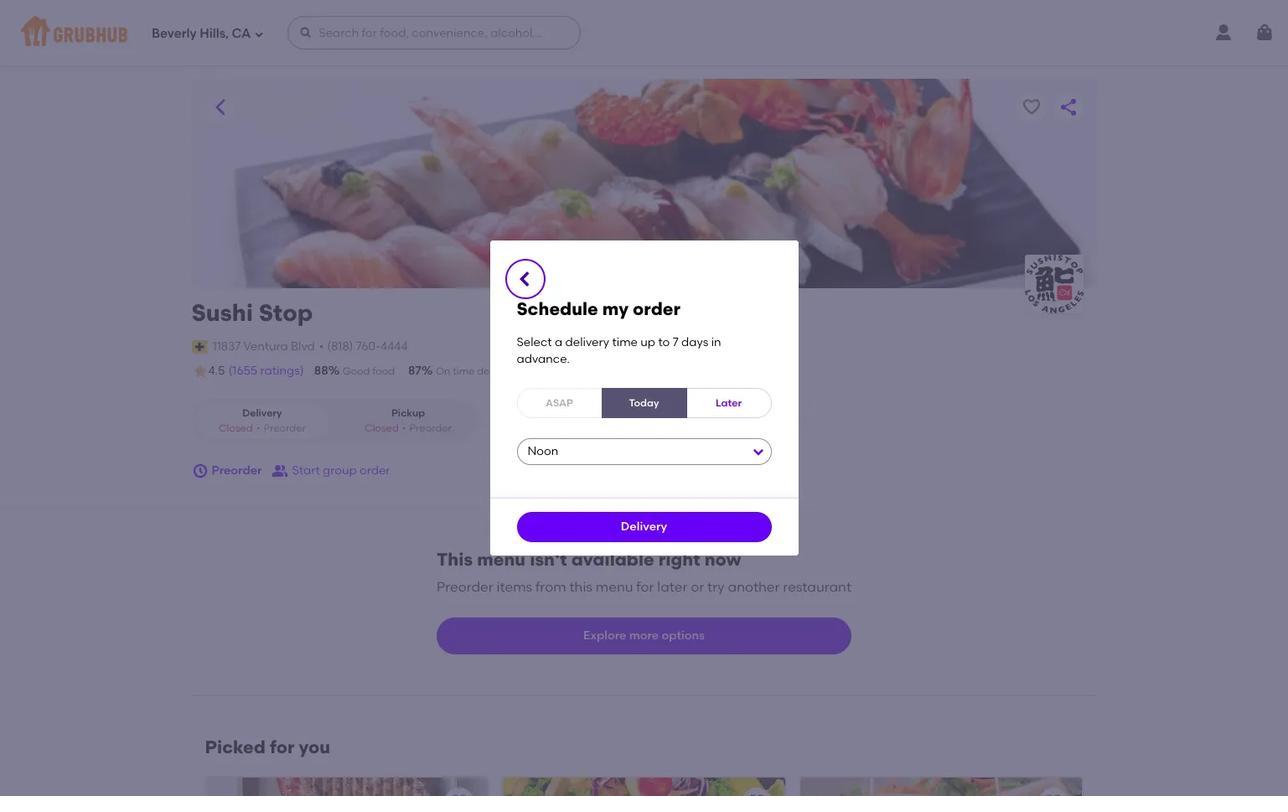 Task type: locate. For each thing, give the bounding box(es) containing it.
menu down available
[[596, 579, 633, 595]]

menu up items
[[477, 549, 526, 570]]

1 horizontal spatial time
[[612, 335, 638, 349]]

preorder up people icon
[[263, 422, 306, 434]]

1 horizontal spatial menu
[[596, 579, 633, 595]]

this
[[437, 549, 473, 570]]

1 vertical spatial time
[[453, 365, 475, 377]]

pickup
[[391, 408, 425, 419]]

closed
[[219, 422, 253, 434], [365, 422, 399, 434]]

0 horizontal spatial •
[[256, 422, 260, 434]]

1 horizontal spatial closed
[[365, 422, 399, 434]]

order right correct
[[596, 365, 622, 377]]

1 horizontal spatial order
[[596, 365, 622, 377]]

delivery down "(1655 ratings)"
[[242, 408, 282, 419]]

my
[[602, 298, 629, 319]]

days
[[681, 335, 708, 349]]

87
[[408, 364, 422, 378], [528, 364, 542, 378]]

preorder down this
[[437, 579, 493, 595]]

2 vertical spatial order
[[359, 463, 390, 478]]

this menu isn't available right now
[[437, 549, 741, 570]]

0 horizontal spatial menu
[[477, 549, 526, 570]]

order up to
[[633, 298, 680, 319]]

start
[[292, 463, 320, 478]]

preorder inside button
[[212, 463, 262, 478]]

for
[[636, 579, 654, 595], [270, 736, 295, 757]]

4.5
[[208, 364, 225, 378]]

later
[[716, 397, 742, 409]]

subscription pass image
[[191, 340, 208, 354]]

preorder inside pickup closed • preorder
[[409, 422, 452, 434]]

760-
[[356, 339, 380, 353]]

• inside pickup closed • preorder
[[402, 422, 406, 434]]

save this restaurant button
[[1016, 92, 1046, 122], [444, 787, 474, 796], [1039, 787, 1069, 796]]

4444
[[380, 339, 408, 353]]

try
[[707, 579, 725, 595]]

order for schedule my order
[[633, 298, 680, 319]]

caret left icon image
[[210, 97, 230, 117]]

delivery inside select a delivery time up to 7 days in advance.
[[565, 335, 609, 349]]

1 vertical spatial for
[[270, 736, 295, 757]]

0 vertical spatial time
[[612, 335, 638, 349]]

time
[[612, 335, 638, 349], [453, 365, 475, 377]]

group
[[323, 463, 357, 478]]

delivery up available
[[621, 520, 667, 534]]

save this restaurant image for lazy daisy of beverly hills logo
[[1044, 792, 1064, 796]]

delivery
[[565, 335, 609, 349], [477, 365, 515, 377]]

0 vertical spatial order
[[633, 298, 680, 319]]

saved restaurant image
[[747, 792, 767, 796]]

1 horizontal spatial 87
[[528, 364, 542, 378]]

time right on
[[453, 365, 475, 377]]

(1655
[[228, 364, 257, 378]]

1 horizontal spatial delivery
[[621, 520, 667, 534]]

2 closed from the left
[[365, 422, 399, 434]]

delivery inside delivery closed • preorder
[[242, 408, 282, 419]]

picked for you
[[205, 736, 330, 757]]

• down pickup
[[402, 422, 406, 434]]

option group containing delivery closed • preorder
[[191, 400, 479, 443]]

sushi stop
[[191, 298, 313, 327]]

delivery for delivery closed • preorder
[[242, 408, 282, 419]]

restaurant
[[783, 579, 851, 595]]

2 horizontal spatial order
[[633, 298, 680, 319]]

•
[[319, 339, 324, 353], [256, 422, 260, 434], [402, 422, 406, 434]]

save this restaurant image
[[1021, 97, 1041, 117], [449, 792, 469, 796], [1044, 792, 1064, 796]]

0 vertical spatial delivery
[[242, 408, 282, 419]]

delivery left advance. in the left of the page
[[477, 365, 515, 377]]

explore
[[583, 628, 626, 642]]

save this restaurant button for joe & the juice logo
[[444, 787, 474, 796]]

0 horizontal spatial closed
[[219, 422, 253, 434]]

asap button
[[517, 388, 602, 418]]

0 vertical spatial delivery
[[565, 335, 609, 349]]

order
[[633, 298, 680, 319], [596, 365, 622, 377], [359, 463, 390, 478]]

closed inside pickup closed • preorder
[[365, 422, 399, 434]]

for left later
[[636, 579, 654, 595]]

2 horizontal spatial save this restaurant image
[[1044, 792, 1064, 796]]

select a delivery time up to 7 days in advance.
[[517, 335, 721, 366]]

1 closed from the left
[[219, 422, 253, 434]]

for left you
[[270, 736, 295, 757]]

0 vertical spatial menu
[[477, 549, 526, 570]]

0 horizontal spatial delivery
[[477, 365, 515, 377]]

preorder down pickup
[[409, 422, 452, 434]]

2 horizontal spatial •
[[402, 422, 406, 434]]

preorder left people icon
[[212, 463, 262, 478]]

closed up preorder button
[[219, 422, 253, 434]]

1 horizontal spatial save this restaurant image
[[1021, 97, 1041, 117]]

later button
[[686, 388, 771, 418]]

order inside button
[[359, 463, 390, 478]]

closed inside delivery closed • preorder
[[219, 422, 253, 434]]

to
[[658, 335, 670, 349]]

time left up
[[612, 335, 638, 349]]

• up preorder button
[[256, 422, 260, 434]]

schedule
[[517, 298, 598, 319]]

0 horizontal spatial order
[[359, 463, 390, 478]]

delivery right a
[[565, 335, 609, 349]]

1 horizontal spatial delivery
[[565, 335, 609, 349]]

0 horizontal spatial time
[[453, 365, 475, 377]]

• right blvd
[[319, 339, 324, 353]]

closed down pickup
[[365, 422, 399, 434]]

• inside delivery closed • preorder
[[256, 422, 260, 434]]

delivery
[[242, 408, 282, 419], [621, 520, 667, 534]]

preorder
[[263, 422, 306, 434], [409, 422, 452, 434], [212, 463, 262, 478], [437, 579, 493, 595]]

stop
[[259, 298, 313, 327]]

0 horizontal spatial delivery
[[242, 408, 282, 419]]

0 horizontal spatial for
[[270, 736, 295, 757]]

menu
[[477, 549, 526, 570], [596, 579, 633, 595]]

0 vertical spatial for
[[636, 579, 654, 595]]

ca
[[232, 26, 251, 41]]

1 vertical spatial delivery
[[621, 520, 667, 534]]

explore more options
[[583, 628, 705, 642]]

share icon image
[[1058, 97, 1078, 117]]

jinky's cafe logo image
[[503, 777, 785, 796]]

option group
[[191, 400, 479, 443]]

food
[[372, 365, 395, 377]]

1 vertical spatial order
[[596, 365, 622, 377]]

svg image
[[1255, 23, 1275, 43], [299, 26, 313, 39], [254, 29, 264, 39], [515, 269, 535, 289], [191, 463, 208, 479]]

more
[[629, 628, 659, 642]]

0 horizontal spatial save this restaurant image
[[449, 792, 469, 796]]

delivery inside button
[[621, 520, 667, 534]]

closed for pickup
[[365, 422, 399, 434]]

1 vertical spatial delivery
[[477, 365, 515, 377]]

• for pickup closed • preorder
[[402, 422, 406, 434]]

start group order
[[292, 463, 390, 478]]

pickup closed • preorder
[[365, 408, 452, 434]]

on
[[436, 365, 450, 377]]

delivery for schedule my order
[[565, 335, 609, 349]]

this
[[569, 579, 592, 595]]

87 left on
[[408, 364, 422, 378]]

saved restaurant button
[[741, 787, 772, 796]]

0 horizontal spatial 87
[[408, 364, 422, 378]]

sushi stop logo image
[[1024, 255, 1083, 313]]

preorder button
[[191, 456, 262, 486]]

now
[[705, 549, 741, 570]]

closed for delivery
[[219, 422, 253, 434]]

preorder inside delivery closed • preorder
[[263, 422, 306, 434]]

picked
[[205, 736, 266, 757]]

order right the "group"
[[359, 463, 390, 478]]

options
[[662, 628, 705, 642]]

87 down select
[[528, 364, 542, 378]]



Task type: describe. For each thing, give the bounding box(es) containing it.
schedule my order
[[517, 298, 680, 319]]

from
[[536, 579, 566, 595]]

• (818) 760-4444
[[319, 339, 408, 353]]

beverly hills, ca
[[152, 26, 251, 41]]

(818) 760-4444 button
[[327, 338, 408, 355]]

items
[[497, 579, 532, 595]]

start group order button
[[272, 456, 390, 486]]

another
[[728, 579, 780, 595]]

advance.
[[517, 352, 570, 366]]

ratings)
[[260, 364, 304, 378]]

88
[[314, 364, 328, 378]]

1 horizontal spatial •
[[319, 339, 324, 353]]

star icon image
[[191, 363, 208, 380]]

a
[[555, 335, 562, 349]]

delivery for delivery
[[621, 520, 667, 534]]

7
[[673, 335, 679, 349]]

select
[[517, 335, 552, 349]]

correct
[[556, 365, 593, 377]]

• for delivery closed • preorder
[[256, 422, 260, 434]]

1 horizontal spatial for
[[636, 579, 654, 595]]

1 87 from the left
[[408, 364, 422, 378]]

preorder items from this menu for later or try another restaurant
[[437, 579, 851, 595]]

up
[[641, 335, 655, 349]]

11837
[[213, 339, 241, 353]]

explore more options button
[[437, 617, 851, 654]]

11837 ventura blvd button
[[212, 337, 316, 356]]

save this restaurant image for joe & the juice logo
[[449, 792, 469, 796]]

beverly
[[152, 26, 197, 41]]

in
[[711, 335, 721, 349]]

today
[[629, 397, 659, 409]]

delivery closed • preorder
[[219, 408, 306, 434]]

right
[[658, 549, 700, 570]]

main navigation navigation
[[0, 0, 1288, 65]]

11837 ventura blvd
[[213, 339, 315, 353]]

(818)
[[327, 339, 353, 353]]

svg image inside preorder button
[[191, 463, 208, 479]]

good
[[342, 365, 370, 377]]

good food
[[342, 365, 395, 377]]

blvd
[[291, 339, 315, 353]]

(1655 ratings)
[[228, 364, 304, 378]]

order for start group order
[[359, 463, 390, 478]]

ventura
[[243, 339, 288, 353]]

you
[[299, 736, 330, 757]]

hills,
[[200, 26, 229, 41]]

isn't
[[530, 549, 567, 570]]

2 87 from the left
[[528, 364, 542, 378]]

or
[[691, 579, 704, 595]]

on time delivery
[[436, 365, 515, 377]]

available
[[571, 549, 654, 570]]

delivery button
[[517, 512, 771, 542]]

lazy daisy of beverly hills logo image
[[800, 777, 1082, 796]]

delivery for 87
[[477, 365, 515, 377]]

sushi
[[191, 298, 253, 327]]

time inside select a delivery time up to 7 days in advance.
[[612, 335, 638, 349]]

correct order
[[556, 365, 622, 377]]

asap
[[546, 397, 573, 409]]

1 vertical spatial menu
[[596, 579, 633, 595]]

save this restaurant button for lazy daisy of beverly hills logo
[[1039, 787, 1069, 796]]

today button
[[601, 388, 687, 418]]

people icon image
[[272, 463, 289, 479]]

later
[[657, 579, 688, 595]]

joe & the juice logo image
[[206, 777, 488, 796]]



Task type: vqa. For each thing, say whether or not it's contained in the screenshot.
right Keilly's
no



